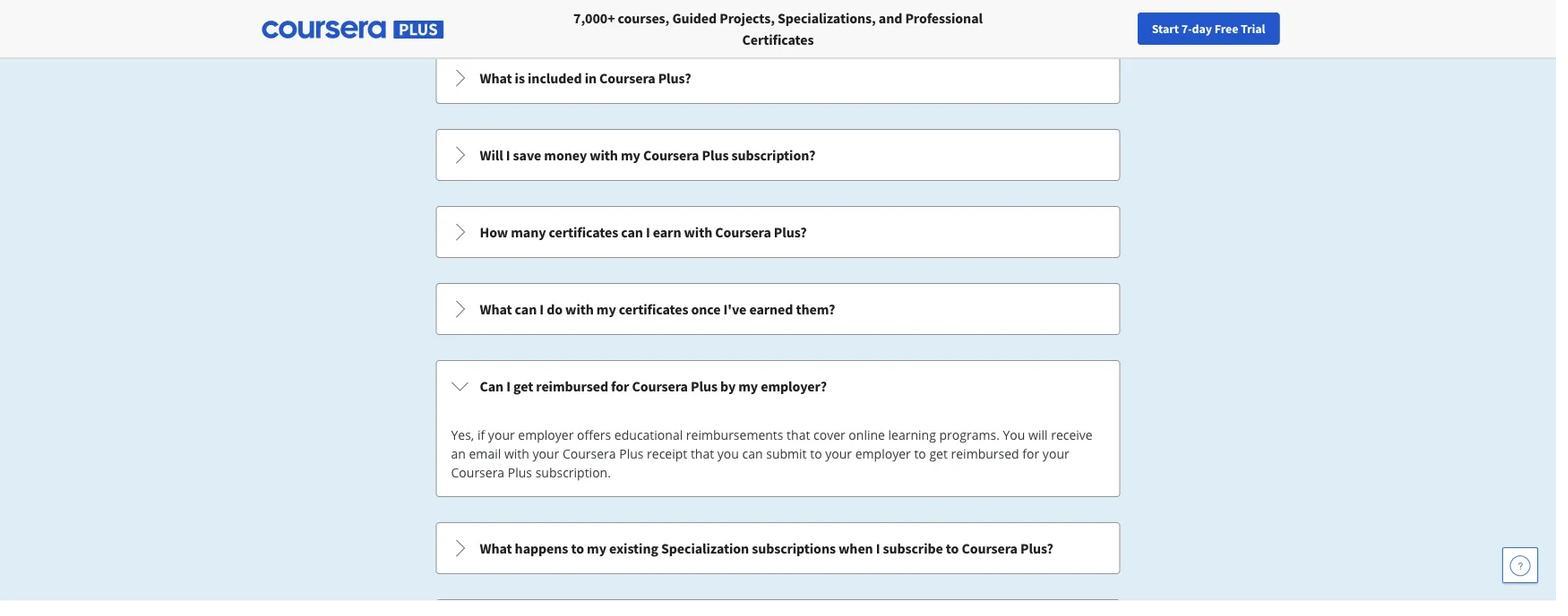 Task type: locate. For each thing, give the bounding box(es) containing it.
0 vertical spatial plus?
[[658, 69, 691, 87]]

0 horizontal spatial get
[[513, 377, 533, 395]]

1 horizontal spatial can
[[621, 223, 643, 241]]

offers
[[577, 427, 611, 444]]

1 vertical spatial reimbursed
[[951, 445, 1019, 462]]

what left is
[[480, 69, 512, 87]]

subscribe
[[883, 539, 943, 557]]

submit
[[766, 445, 807, 462]]

employer?
[[761, 377, 827, 395]]

coursera
[[600, 69, 656, 87], [643, 146, 699, 164], [715, 223, 771, 241], [632, 377, 688, 395], [563, 445, 616, 462], [451, 464, 505, 481], [962, 539, 1018, 557]]

that up the submit on the bottom of the page
[[787, 427, 810, 444]]

with
[[590, 146, 618, 164], [684, 223, 713, 241], [565, 300, 594, 318], [504, 445, 529, 462]]

plus left subscription? on the top of the page
[[702, 146, 729, 164]]

can i get reimbursed for coursera plus by my employer?
[[480, 377, 827, 395]]

what can i do with my certificates once i've earned them?
[[480, 300, 835, 318]]

online
[[849, 427, 885, 444]]

can
[[621, 223, 643, 241], [515, 300, 537, 318], [742, 445, 763, 462]]

0 horizontal spatial can
[[515, 300, 537, 318]]

0 vertical spatial certificates
[[549, 223, 618, 241]]

trial
[[1241, 21, 1266, 37]]

0 horizontal spatial employer
[[518, 427, 574, 444]]

find your new career link
[[1165, 18, 1296, 40]]

1 horizontal spatial employer
[[855, 445, 911, 462]]

for down will
[[1023, 445, 1040, 462]]

coursera right earn
[[715, 223, 771, 241]]

0 horizontal spatial that
[[691, 445, 714, 462]]

0 vertical spatial reimbursed
[[536, 377, 608, 395]]

once
[[691, 300, 721, 318]]

yes, if your employer offers educational reimbursements that cover online learning programs. you will receive an email with your coursera plus receipt that you can submit to your employer to get reimbursed for your coursera plus subscription.
[[451, 427, 1093, 481]]

what happens to my existing specialization subscriptions when i subscribe to coursera plus? button
[[437, 523, 1120, 573]]

how many certificates can i earn with coursera plus?
[[480, 223, 807, 241]]

reimbursed down programs.
[[951, 445, 1019, 462]]

1 vertical spatial can
[[515, 300, 537, 318]]

with right email
[[504, 445, 529, 462]]

1 horizontal spatial get
[[930, 445, 948, 462]]

i right when
[[876, 539, 880, 557]]

my right do
[[597, 300, 616, 318]]

certificates inside dropdown button
[[549, 223, 618, 241]]

1 horizontal spatial reimbursed
[[951, 445, 1019, 462]]

specialization
[[661, 539, 749, 557]]

i
[[506, 146, 510, 164], [646, 223, 650, 241], [540, 300, 544, 318], [506, 377, 511, 395], [876, 539, 880, 557]]

certificates right many
[[549, 223, 618, 241]]

for
[[611, 377, 629, 395], [1023, 445, 1040, 462]]

0 vertical spatial can
[[621, 223, 643, 241]]

subscription.
[[536, 464, 611, 481]]

guided
[[672, 9, 717, 27]]

1 vertical spatial that
[[691, 445, 714, 462]]

1 vertical spatial certificates
[[619, 300, 688, 318]]

certificates inside dropdown button
[[619, 300, 688, 318]]

0 horizontal spatial for
[[611, 377, 629, 395]]

in
[[585, 69, 597, 87]]

what inside dropdown button
[[480, 300, 512, 318]]

to
[[810, 445, 822, 462], [914, 445, 926, 462], [571, 539, 584, 557], [946, 539, 959, 557]]

subscriptions
[[752, 539, 836, 557]]

1 vertical spatial for
[[1023, 445, 1040, 462]]

receipt
[[647, 445, 687, 462]]

7,000+
[[573, 9, 615, 27]]

i've
[[724, 300, 747, 318]]

subscription?
[[732, 146, 816, 164]]

an
[[451, 445, 466, 462]]

what
[[480, 69, 512, 87], [480, 300, 512, 318], [480, 539, 512, 557]]

1 horizontal spatial plus?
[[774, 223, 807, 241]]

reimbursed inside yes, if your employer offers educational reimbursements that cover online learning programs. you will receive an email with your coursera plus receipt that you can submit to your employer to get reimbursed for your coursera plus subscription.
[[951, 445, 1019, 462]]

employer down online
[[855, 445, 911, 462]]

with inside yes, if your employer offers educational reimbursements that cover online learning programs. you will receive an email with your coursera plus receipt that you can submit to your employer to get reimbursed for your coursera plus subscription.
[[504, 445, 529, 462]]

3 what from the top
[[480, 539, 512, 557]]

plus
[[702, 146, 729, 164], [691, 377, 718, 395], [619, 445, 644, 462], [508, 464, 532, 481]]

help center image
[[1510, 555, 1531, 576]]

find
[[1174, 21, 1197, 37]]

2 horizontal spatial can
[[742, 445, 763, 462]]

2 vertical spatial can
[[742, 445, 763, 462]]

earned
[[749, 300, 793, 318]]

my right money
[[621, 146, 641, 164]]

can right you
[[742, 445, 763, 462]]

reimbursed up offers
[[536, 377, 608, 395]]

start 7-day free trial button
[[1138, 13, 1280, 45]]

plus left by
[[691, 377, 718, 395]]

what left do
[[480, 300, 512, 318]]

that
[[787, 427, 810, 444], [691, 445, 714, 462]]

i inside dropdown button
[[540, 300, 544, 318]]

certificates left once
[[619, 300, 688, 318]]

1 vertical spatial get
[[930, 445, 948, 462]]

when
[[839, 539, 873, 557]]

your
[[1200, 21, 1224, 37], [488, 427, 515, 444], [533, 445, 559, 462], [825, 445, 852, 462], [1043, 445, 1070, 462]]

reimbursements
[[686, 427, 784, 444]]

for inside dropdown button
[[611, 377, 629, 395]]

can left do
[[515, 300, 537, 318]]

with right do
[[565, 300, 594, 318]]

what is included in coursera plus?
[[480, 69, 691, 87]]

0 vertical spatial what
[[480, 69, 512, 87]]

yes,
[[451, 427, 474, 444]]

2 horizontal spatial plus?
[[1021, 539, 1054, 557]]

courses,
[[618, 9, 670, 27]]

2 vertical spatial what
[[480, 539, 512, 557]]

will i save money with my coursera plus subscription?
[[480, 146, 816, 164]]

i left earn
[[646, 223, 650, 241]]

1 horizontal spatial for
[[1023, 445, 1040, 462]]

1 vertical spatial what
[[480, 300, 512, 318]]

coursera down email
[[451, 464, 505, 481]]

employer up subscription. at the left bottom
[[518, 427, 574, 444]]

0 vertical spatial that
[[787, 427, 810, 444]]

save
[[513, 146, 541, 164]]

plus inside dropdown button
[[702, 146, 729, 164]]

reimbursed
[[536, 377, 608, 395], [951, 445, 1019, 462]]

reimbursed inside dropdown button
[[536, 377, 608, 395]]

7-
[[1182, 21, 1192, 37]]

email
[[469, 445, 501, 462]]

by
[[720, 377, 736, 395]]

2 what from the top
[[480, 300, 512, 318]]

can i get reimbursed for coursera plus by my employer? button
[[437, 361, 1120, 411]]

get inside dropdown button
[[513, 377, 533, 395]]

1 vertical spatial plus?
[[774, 223, 807, 241]]

plus inside dropdown button
[[691, 377, 718, 395]]

that left you
[[691, 445, 714, 462]]

plus?
[[658, 69, 691, 87], [774, 223, 807, 241], [1021, 539, 1054, 557]]

you
[[718, 445, 739, 462]]

projects,
[[720, 9, 775, 27]]

get down learning
[[930, 445, 948, 462]]

learning
[[888, 427, 936, 444]]

0 vertical spatial employer
[[518, 427, 574, 444]]

my
[[621, 146, 641, 164], [597, 300, 616, 318], [739, 377, 758, 395], [587, 539, 607, 557]]

career
[[1252, 21, 1287, 37]]

with right money
[[590, 146, 618, 164]]

for up offers
[[611, 377, 629, 395]]

certificates
[[549, 223, 618, 241], [619, 300, 688, 318]]

get right can
[[513, 377, 533, 395]]

0 vertical spatial for
[[611, 377, 629, 395]]

0 horizontal spatial reimbursed
[[536, 377, 608, 395]]

is
[[515, 69, 525, 87]]

0 vertical spatial get
[[513, 377, 533, 395]]

coursera up the educational
[[632, 377, 688, 395]]

None search field
[[246, 11, 676, 47]]

my right by
[[739, 377, 758, 395]]

start
[[1152, 21, 1179, 37]]

get
[[513, 377, 533, 395], [930, 445, 948, 462]]

what left happens
[[480, 539, 512, 557]]

can left earn
[[621, 223, 643, 241]]

1 what from the top
[[480, 69, 512, 87]]

can inside yes, if your employer offers educational reimbursements that cover online learning programs. you will receive an email with your coursera plus receipt that you can submit to your employer to get reimbursed for your coursera plus subscription.
[[742, 445, 763, 462]]

earn
[[653, 223, 681, 241]]

get inside yes, if your employer offers educational reimbursements that cover online learning programs. you will receive an email with your coursera plus receipt that you can submit to your employer to get reimbursed for your coursera plus subscription.
[[930, 445, 948, 462]]

coursera up earn
[[643, 146, 699, 164]]

i left do
[[540, 300, 544, 318]]

you
[[1003, 427, 1025, 444]]

employer
[[518, 427, 574, 444], [855, 445, 911, 462]]



Task type: vqa. For each thing, say whether or not it's contained in the screenshot.
on
no



Task type: describe. For each thing, give the bounding box(es) containing it.
will i save money with my coursera plus subscription? button
[[437, 130, 1120, 180]]

can
[[480, 377, 504, 395]]

do
[[547, 300, 563, 318]]

what for what can i do with my certificates once i've earned them?
[[480, 300, 512, 318]]

my inside dropdown button
[[621, 146, 641, 164]]

to right happens
[[571, 539, 584, 557]]

can inside dropdown button
[[515, 300, 537, 318]]

2 vertical spatial plus?
[[1021, 539, 1054, 557]]

plus down the educational
[[619, 445, 644, 462]]

them?
[[796, 300, 835, 318]]

how many certificates can i earn with coursera plus? button
[[437, 207, 1120, 257]]

what is included in coursera plus? button
[[437, 53, 1120, 103]]

if
[[478, 427, 485, 444]]

with right earn
[[684, 223, 713, 241]]

existing
[[609, 539, 658, 557]]

coursera right subscribe
[[962, 539, 1018, 557]]

what for what happens to my existing specialization subscriptions when i subscribe to coursera plus?
[[480, 539, 512, 557]]

for inside yes, if your employer offers educational reimbursements that cover online learning programs. you will receive an email with your coursera plus receipt that you can submit to your employer to get reimbursed for your coursera plus subscription.
[[1023, 445, 1040, 462]]

what happens to my existing specialization subscriptions when i subscribe to coursera plus?
[[480, 539, 1054, 557]]

day
[[1192, 21, 1212, 37]]

new
[[1226, 21, 1250, 37]]

plus? inside dropdown button
[[774, 223, 807, 241]]

start 7-day free trial
[[1152, 21, 1266, 37]]

programs.
[[939, 427, 1000, 444]]

7,000+ courses, guided projects, specializations, and professional certificates
[[573, 9, 983, 48]]

to right subscribe
[[946, 539, 959, 557]]

how
[[480, 223, 508, 241]]

money
[[544, 146, 587, 164]]

coursera right in
[[600, 69, 656, 87]]

free
[[1215, 21, 1239, 37]]

will
[[1029, 427, 1048, 444]]

and
[[879, 9, 903, 27]]

coursera down offers
[[563, 445, 616, 462]]

will
[[480, 146, 503, 164]]

i right can
[[506, 377, 511, 395]]

i right will on the top left of the page
[[506, 146, 510, 164]]

0 horizontal spatial plus?
[[658, 69, 691, 87]]

certificates
[[742, 30, 814, 48]]

educational
[[615, 427, 683, 444]]

what for what is included in coursera plus?
[[480, 69, 512, 87]]

my left existing
[[587, 539, 607, 557]]

find your new career
[[1174, 21, 1287, 37]]

can inside dropdown button
[[621, 223, 643, 241]]

receive
[[1051, 427, 1093, 444]]

professional
[[905, 9, 983, 27]]

specializations,
[[778, 9, 876, 27]]

coursera plus image
[[262, 21, 444, 39]]

1 vertical spatial employer
[[855, 445, 911, 462]]

to down cover on the right bottom
[[810, 445, 822, 462]]

included
[[528, 69, 582, 87]]

plus left subscription. at the left bottom
[[508, 464, 532, 481]]

my inside dropdown button
[[597, 300, 616, 318]]

with inside dropdown button
[[565, 300, 594, 318]]

happens
[[515, 539, 568, 557]]

1 horizontal spatial that
[[787, 427, 810, 444]]

cover
[[814, 427, 846, 444]]

what can i do with my certificates once i've earned them? button
[[437, 284, 1120, 334]]

to down learning
[[914, 445, 926, 462]]

many
[[511, 223, 546, 241]]



